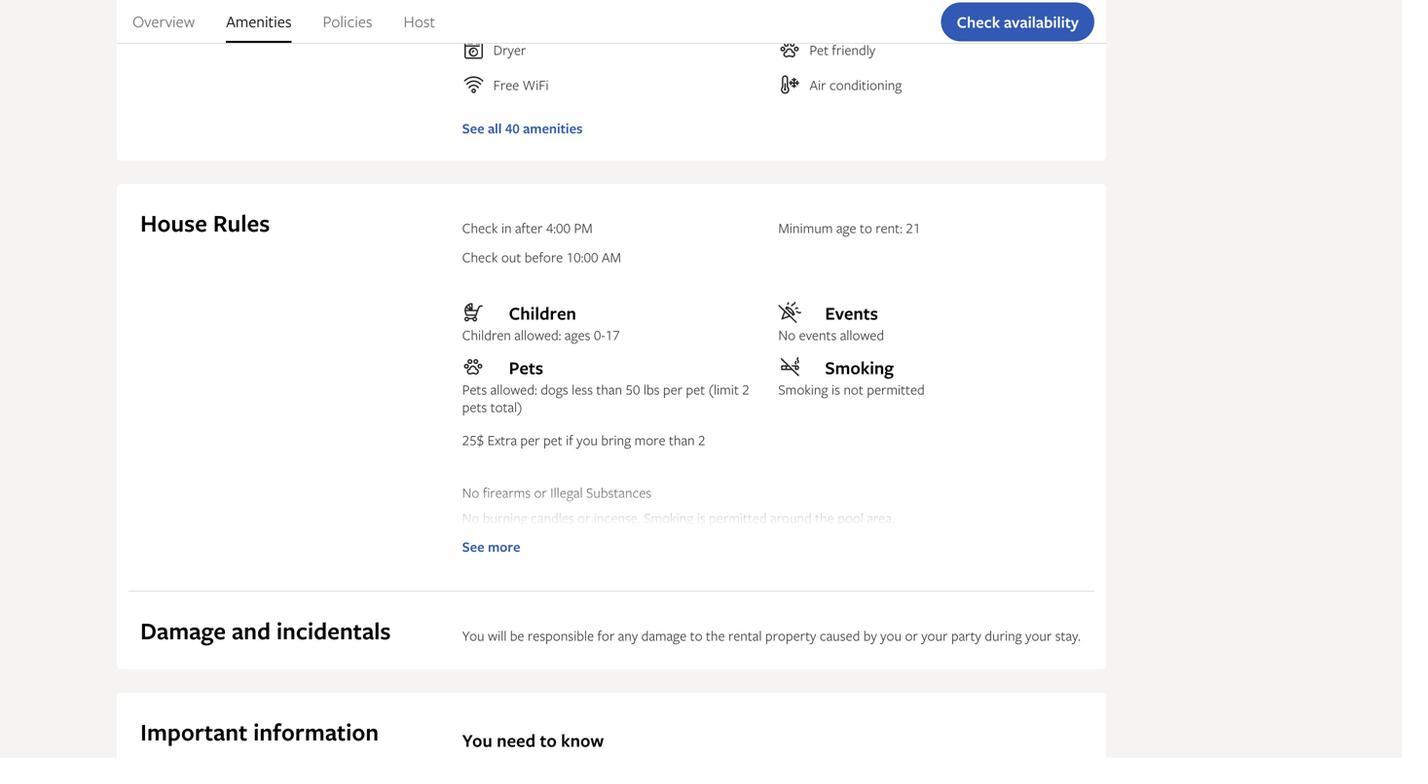 Task type: locate. For each thing, give the bounding box(es) containing it.
or
[[534, 484, 547, 502], [578, 509, 591, 527], [905, 627, 918, 645]]

rent:
[[876, 219, 903, 237]]

1 vertical spatial pet
[[543, 431, 563, 449]]

pets for pets
[[509, 356, 543, 380]]

0 horizontal spatial pet
[[543, 431, 563, 449]]

see left all
[[462, 119, 485, 138]]

smoking is not permitted
[[778, 380, 925, 399]]

0 vertical spatial you
[[462, 627, 485, 645]]

no
[[778, 326, 796, 344], [462, 484, 479, 502], [462, 509, 479, 527]]

smoking for smoking
[[825, 356, 894, 380]]

0 vertical spatial the
[[815, 509, 834, 527]]

1 vertical spatial you
[[462, 729, 493, 753]]

see
[[462, 119, 485, 138], [462, 538, 485, 557]]

more right bring
[[635, 431, 666, 449]]

per right lbs
[[663, 380, 683, 399]]

more down burning at the bottom left of the page
[[488, 538, 520, 557]]

you need to know
[[462, 729, 604, 753]]

rental
[[728, 627, 762, 645]]

than left 50
[[596, 380, 622, 399]]

list
[[117, 0, 1106, 43]]

is
[[832, 380, 840, 399], [697, 509, 706, 527]]

2 your from the left
[[1026, 627, 1052, 645]]

dogs
[[541, 380, 568, 399]]

0 vertical spatial pet
[[686, 380, 705, 399]]

1 horizontal spatial your
[[1026, 627, 1052, 645]]

1 horizontal spatial pets
[[509, 356, 543, 380]]

25$ extra per pet if you bring more than 2
[[462, 431, 706, 449]]

1 horizontal spatial is
[[832, 380, 840, 399]]

allowed:
[[514, 326, 561, 344], [490, 380, 537, 399]]

than
[[596, 380, 622, 399], [669, 431, 695, 449]]

extra
[[487, 431, 517, 449]]

smoking up not
[[825, 356, 894, 380]]

0 horizontal spatial pets
[[462, 380, 487, 399]]

see down burning at the bottom left of the page
[[462, 538, 485, 557]]

pet
[[686, 380, 705, 399], [543, 431, 563, 449]]

the left pool
[[815, 509, 834, 527]]

0 horizontal spatial or
[[534, 484, 547, 502]]

0 horizontal spatial you
[[577, 431, 598, 449]]

your left "party" on the bottom of page
[[921, 627, 948, 645]]

smoking left not
[[778, 380, 828, 399]]

pet
[[810, 40, 829, 59]]

is left not
[[832, 380, 840, 399]]

free wifi
[[493, 76, 549, 94]]

1 horizontal spatial per
[[663, 380, 683, 399]]

2 vertical spatial no
[[462, 509, 479, 527]]

burning
[[483, 509, 528, 527]]

pets up dogs
[[509, 356, 543, 380]]

you
[[462, 627, 485, 645], [462, 729, 493, 753]]

policies
[[323, 11, 372, 32]]

pets left the total)
[[462, 380, 487, 399]]

1 vertical spatial allowed:
[[490, 380, 537, 399]]

0 horizontal spatial more
[[488, 538, 520, 557]]

pet left (limit
[[686, 380, 705, 399]]

check left in
[[462, 219, 498, 237]]

0 horizontal spatial 2
[[698, 431, 706, 449]]

0 vertical spatial you
[[577, 431, 598, 449]]

is up see more dropdown button
[[697, 509, 706, 527]]

permitted up see more dropdown button
[[709, 509, 767, 527]]

0 vertical spatial permitted
[[867, 380, 925, 399]]

you will be responsible for any damage to the rental property caused by you or your party during your stay.
[[462, 627, 1081, 645]]

per right extra
[[520, 431, 540, 449]]

events
[[825, 301, 878, 325]]

no left burning at the bottom left of the page
[[462, 509, 479, 527]]

1 vertical spatial than
[[669, 431, 695, 449]]

you
[[577, 431, 598, 449], [880, 627, 902, 645]]

pets
[[462, 398, 487, 416]]

wifi
[[523, 76, 549, 94]]

check left the availability
[[957, 11, 1000, 33]]

list containing overview
[[117, 0, 1106, 43]]

for
[[597, 627, 615, 645]]

overview link
[[132, 0, 195, 43]]

lbs
[[644, 380, 660, 399]]

see more
[[462, 538, 520, 557]]

1 vertical spatial check
[[462, 219, 498, 237]]

smoking
[[825, 356, 894, 380], [778, 380, 828, 399], [644, 509, 694, 527]]

ages
[[565, 326, 591, 344]]

1 vertical spatial is
[[697, 509, 706, 527]]

0 horizontal spatial to
[[540, 729, 557, 753]]

0 vertical spatial 2
[[742, 380, 750, 399]]

age
[[836, 219, 857, 237]]

see all 40 amenities button
[[462, 119, 1083, 138]]

am
[[602, 248, 621, 266]]

or down illegal
[[578, 509, 591, 527]]

caused
[[820, 627, 860, 645]]

check out before 10:00 am
[[462, 248, 621, 266]]

any
[[618, 627, 638, 645]]

children up pets
[[462, 326, 511, 344]]

check inside button
[[957, 11, 1000, 33]]

0 vertical spatial no
[[778, 326, 796, 344]]

in
[[501, 219, 512, 237]]

amenities
[[226, 11, 292, 32]]

2 vertical spatial to
[[540, 729, 557, 753]]

children for children allowed: ages 0-17
[[462, 326, 511, 344]]

0 horizontal spatial your
[[921, 627, 948, 645]]

no firearms or illegal substances no burning candles or incense. smoking is permitted around the pool area.
[[462, 484, 895, 527]]

allowed: left dogs
[[490, 380, 537, 399]]

pm
[[574, 219, 593, 237]]

substances
[[586, 484, 652, 502]]

more
[[635, 431, 666, 449], [488, 538, 520, 557]]

amenities link
[[226, 0, 292, 43]]

2 horizontal spatial to
[[860, 219, 872, 237]]

1 horizontal spatial 2
[[742, 380, 750, 399]]

1 vertical spatial you
[[880, 627, 902, 645]]

0 horizontal spatial the
[[706, 627, 725, 645]]

0 vertical spatial more
[[635, 431, 666, 449]]

house
[[140, 207, 207, 239]]

children
[[509, 301, 576, 325], [462, 326, 511, 344]]

smoking for smoking is not permitted
[[778, 380, 828, 399]]

to right damage
[[690, 627, 703, 645]]

you for damage and incidentals
[[462, 627, 485, 645]]

pet inside "pets allowed: dogs less than 50 lbs per pet (limit 2 pets total)"
[[686, 380, 705, 399]]

minimum
[[778, 219, 833, 237]]

1 vertical spatial to
[[690, 627, 703, 645]]

2 vertical spatial or
[[905, 627, 918, 645]]

events
[[799, 326, 837, 344]]

no left events
[[778, 326, 796, 344]]

0 vertical spatial allowed:
[[514, 326, 561, 344]]

by
[[864, 627, 877, 645]]

21
[[906, 219, 921, 237]]

1 vertical spatial no
[[462, 484, 479, 502]]

to for check in after 4:00 pm
[[860, 219, 872, 237]]

1 vertical spatial or
[[578, 509, 591, 527]]

be
[[510, 627, 524, 645]]

to right the age
[[860, 219, 872, 237]]

check for check in after 4:00 pm
[[462, 219, 498, 237]]

1 you from the top
[[462, 627, 485, 645]]

2 you from the top
[[462, 729, 493, 753]]

firearms
[[483, 484, 531, 502]]

0 vertical spatial per
[[663, 380, 683, 399]]

allowed: left ages
[[514, 326, 561, 344]]

or left illegal
[[534, 484, 547, 502]]

1 horizontal spatial or
[[578, 509, 591, 527]]

than up the no firearms or illegal substances no burning candles or incense. smoking is permitted around the pool area.
[[669, 431, 695, 449]]

smoking inside the no firearms or illegal substances no burning candles or incense. smoking is permitted around the pool area.
[[644, 509, 694, 527]]

0 vertical spatial see
[[462, 119, 485, 138]]

check left out
[[462, 248, 498, 266]]

pet left if
[[543, 431, 563, 449]]

allowed: inside "pets allowed: dogs less than 50 lbs per pet (limit 2 pets total)"
[[490, 380, 537, 399]]

your left the stay.
[[1026, 627, 1052, 645]]

1 vertical spatial see
[[462, 538, 485, 557]]

0 horizontal spatial permitted
[[709, 509, 767, 527]]

2 horizontal spatial or
[[905, 627, 918, 645]]

the inside the no firearms or illegal substances no burning candles or incense. smoking is permitted around the pool area.
[[815, 509, 834, 527]]

or right by
[[905, 627, 918, 645]]

free
[[493, 76, 519, 94]]

you left need
[[462, 729, 493, 753]]

0 vertical spatial than
[[596, 380, 622, 399]]

permitted right not
[[867, 380, 925, 399]]

allowed: for dogs
[[490, 380, 537, 399]]

no events allowed
[[778, 326, 884, 344]]

your
[[921, 627, 948, 645], [1026, 627, 1052, 645]]

10:00
[[566, 248, 598, 266]]

pets
[[509, 356, 543, 380], [462, 380, 487, 399]]

1 vertical spatial permitted
[[709, 509, 767, 527]]

to
[[860, 219, 872, 237], [690, 627, 703, 645], [540, 729, 557, 753]]

0 vertical spatial to
[[860, 219, 872, 237]]

0 horizontal spatial is
[[697, 509, 706, 527]]

per
[[663, 380, 683, 399], [520, 431, 540, 449]]

the left rental
[[706, 627, 725, 645]]

0 vertical spatial check
[[957, 11, 1000, 33]]

1 see from the top
[[462, 119, 485, 138]]

1 vertical spatial per
[[520, 431, 540, 449]]

check
[[957, 11, 1000, 33], [462, 219, 498, 237], [462, 248, 498, 266]]

no left the firearms
[[462, 484, 479, 502]]

you for important information
[[462, 729, 493, 753]]

1 horizontal spatial more
[[635, 431, 666, 449]]

2 vertical spatial check
[[462, 248, 498, 266]]

pets inside "pets allowed: dogs less than 50 lbs per pet (limit 2 pets total)"
[[462, 380, 487, 399]]

0 horizontal spatial than
[[596, 380, 622, 399]]

pet friendly
[[810, 40, 876, 59]]

1 horizontal spatial permitted
[[867, 380, 925, 399]]

1 horizontal spatial the
[[815, 509, 834, 527]]

illegal
[[550, 484, 583, 502]]

to right need
[[540, 729, 557, 753]]

during
[[985, 627, 1022, 645]]

2 see from the top
[[462, 538, 485, 557]]

all
[[488, 119, 502, 138]]

information
[[253, 716, 379, 748]]

see for see all 40 amenities
[[462, 119, 485, 138]]

1 horizontal spatial pet
[[686, 380, 705, 399]]

you left will
[[462, 627, 485, 645]]

you right if
[[577, 431, 598, 449]]

2 right (limit
[[742, 380, 750, 399]]

incidentals
[[276, 615, 391, 647]]

2 up the no firearms or illegal substances no burning candles or incense. smoking is permitted around the pool area.
[[698, 431, 706, 449]]

0 horizontal spatial per
[[520, 431, 540, 449]]

you right by
[[880, 627, 902, 645]]

house rules
[[140, 207, 270, 239]]

children up children allowed: ages 0-17
[[509, 301, 576, 325]]

2
[[742, 380, 750, 399], [698, 431, 706, 449]]

smoking right incense.
[[644, 509, 694, 527]]

not
[[844, 380, 864, 399]]



Task type: vqa. For each thing, say whether or not it's contained in the screenshot.
"No events allowed"
yes



Task type: describe. For each thing, give the bounding box(es) containing it.
less
[[572, 380, 593, 399]]

allowed
[[840, 326, 884, 344]]

host
[[404, 11, 435, 32]]

1 vertical spatial the
[[706, 627, 725, 645]]

and
[[232, 615, 271, 647]]

see all 40 amenities
[[462, 119, 583, 138]]

important information
[[140, 716, 379, 748]]

total)
[[490, 398, 522, 416]]

conditioning
[[830, 76, 902, 94]]

overview
[[132, 11, 195, 32]]

children allowed: ages 0-17
[[462, 326, 620, 344]]

check in after 4:00 pm
[[462, 219, 593, 237]]

damage
[[641, 627, 687, 645]]

no for no firearms or illegal substances no burning candles or incense. smoking is permitted around the pool area.
[[462, 484, 479, 502]]

amenities
[[523, 119, 583, 138]]

air conditioning
[[810, 76, 902, 94]]

0-
[[594, 326, 605, 344]]

incense.
[[594, 509, 640, 527]]

see for see more
[[462, 538, 485, 557]]

pets for pets allowed: dogs less than 50 lbs per pet (limit 2 pets total)
[[462, 380, 487, 399]]

1 vertical spatial 2
[[698, 431, 706, 449]]

children for children
[[509, 301, 576, 325]]

25$
[[462, 431, 484, 449]]

out
[[501, 248, 521, 266]]

4:00
[[546, 219, 571, 237]]

host link
[[404, 0, 435, 43]]

17
[[605, 326, 620, 344]]

check for check availability
[[957, 11, 1000, 33]]

important
[[140, 716, 248, 748]]

minimum age to rent: 21
[[778, 219, 921, 237]]

responsible
[[528, 627, 594, 645]]

1 horizontal spatial than
[[669, 431, 695, 449]]

1 horizontal spatial you
[[880, 627, 902, 645]]

property
[[765, 627, 816, 645]]

rules
[[213, 207, 270, 239]]

is inside the no firearms or illegal substances no burning candles or incense. smoking is permitted around the pool area.
[[697, 509, 706, 527]]

around
[[770, 509, 812, 527]]

bring
[[601, 431, 631, 449]]

per inside "pets allowed: dogs less than 50 lbs per pet (limit 2 pets total)"
[[663, 380, 683, 399]]

check availability
[[957, 11, 1079, 33]]

0 vertical spatial or
[[534, 484, 547, 502]]

policies link
[[323, 0, 372, 43]]

friendly
[[832, 40, 876, 59]]

permitted inside the no firearms or illegal substances no burning candles or incense. smoking is permitted around the pool area.
[[709, 509, 767, 527]]

to for important information
[[540, 729, 557, 753]]

pool
[[838, 509, 864, 527]]

see more button
[[462, 538, 1083, 557]]

pets allowed: dogs less than 50 lbs per pet (limit 2 pets total)
[[462, 380, 750, 416]]

no for no events allowed
[[778, 326, 796, 344]]

stay.
[[1055, 627, 1081, 645]]

1 your from the left
[[921, 627, 948, 645]]

will
[[488, 627, 507, 645]]

if
[[566, 431, 573, 449]]

after
[[515, 219, 543, 237]]

0 vertical spatial is
[[832, 380, 840, 399]]

than inside "pets allowed: dogs less than 50 lbs per pet (limit 2 pets total)"
[[596, 380, 622, 399]]

need
[[497, 729, 536, 753]]

allowed: for ages
[[514, 326, 561, 344]]

candles
[[531, 509, 574, 527]]

(limit
[[709, 380, 739, 399]]

check for check out before 10:00 am
[[462, 248, 498, 266]]

know
[[561, 729, 604, 753]]

dryer
[[493, 40, 526, 59]]

1 horizontal spatial to
[[690, 627, 703, 645]]

area.
[[867, 509, 895, 527]]

damage and incidentals
[[140, 615, 391, 647]]

availability
[[1004, 11, 1079, 33]]

air
[[810, 76, 826, 94]]

40
[[505, 119, 520, 138]]

check availability button
[[941, 2, 1095, 41]]

1 vertical spatial more
[[488, 538, 520, 557]]

damage
[[140, 615, 226, 647]]

party
[[951, 627, 982, 645]]

2 inside "pets allowed: dogs less than 50 lbs per pet (limit 2 pets total)"
[[742, 380, 750, 399]]

before
[[525, 248, 563, 266]]



